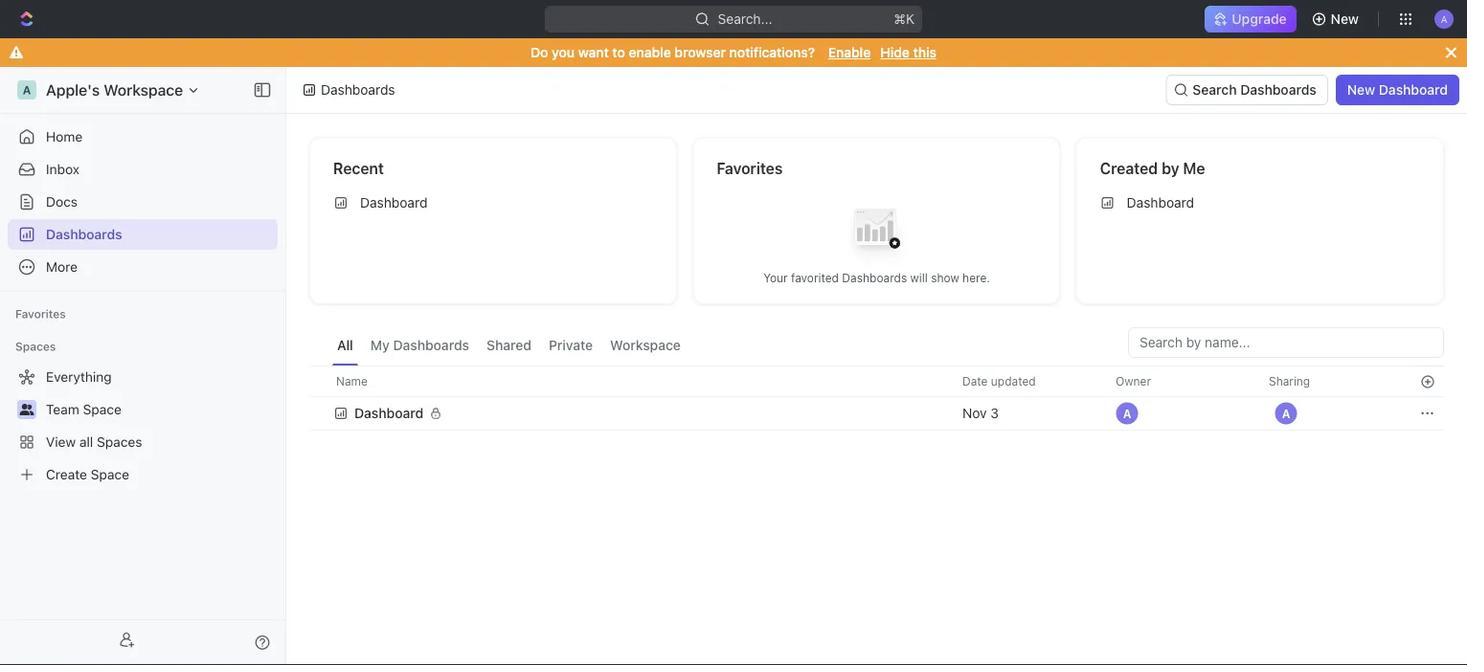 Task type: locate. For each thing, give the bounding box(es) containing it.
create
[[46, 467, 87, 483]]

0 vertical spatial spaces
[[15, 340, 56, 353]]

1 row from the top
[[309, 366, 1444, 398]]

favorited
[[791, 272, 839, 285]]

2 dashboard link from the left
[[1093, 188, 1428, 218]]

home
[[46, 129, 83, 145]]

apple's
[[46, 81, 100, 99]]

new right the upgrade
[[1331, 11, 1359, 27]]

1 vertical spatial spaces
[[97, 434, 142, 450]]

workspace inside button
[[610, 338, 681, 353]]

1 vertical spatial favorites
[[15, 307, 66, 321]]

create space link
[[8, 460, 274, 490]]

1 horizontal spatial apple, , element
[[1275, 402, 1298, 425]]

want
[[578, 45, 609, 60]]

a up the new dashboard
[[1441, 13, 1448, 24]]

tree containing everything
[[8, 362, 278, 490]]

spaces down favorites button
[[15, 340, 56, 353]]

workspace
[[104, 81, 183, 99], [610, 338, 681, 353]]

1 dashboard link from the left
[[326, 188, 661, 218]]

row containing dashboard
[[309, 395, 1444, 433]]

me
[[1183, 159, 1206, 178]]

dashboards inside sidebar navigation
[[46, 227, 122, 242]]

1 vertical spatial new
[[1348, 82, 1376, 98]]

all button
[[332, 328, 358, 366]]

1 horizontal spatial workspace
[[610, 338, 681, 353]]

tab list
[[332, 328, 686, 366]]

do you want to enable browser notifications? enable hide this
[[531, 45, 937, 60]]

0 horizontal spatial favorites
[[15, 307, 66, 321]]

shared
[[487, 338, 532, 353]]

0 horizontal spatial workspace
[[104, 81, 183, 99]]

1 horizontal spatial dashboard link
[[1093, 188, 1428, 218]]

dashboard down a dropdown button
[[1379, 82, 1448, 98]]

1 vertical spatial workspace
[[610, 338, 681, 353]]

table
[[309, 366, 1444, 433]]

0 horizontal spatial apple, , element
[[1116, 402, 1139, 425]]

⌘k
[[894, 11, 915, 27]]

a inside navigation
[[23, 83, 31, 97]]

favorites
[[717, 159, 783, 178], [15, 307, 66, 321]]

tree inside sidebar navigation
[[8, 362, 278, 490]]

team
[[46, 402, 79, 418]]

new inside new button
[[1331, 11, 1359, 27]]

everything link
[[8, 362, 274, 393]]

workspace button
[[606, 328, 686, 366]]

0 horizontal spatial dashboard link
[[326, 188, 661, 218]]

a down sharing
[[1282, 407, 1291, 421]]

show
[[931, 272, 960, 285]]

a
[[1441, 13, 1448, 24], [23, 83, 31, 97], [1123, 407, 1132, 421], [1282, 407, 1291, 421]]

3
[[991, 406, 999, 421]]

everything
[[46, 369, 112, 385]]

dashboards up recent
[[321, 82, 395, 98]]

apple, , element
[[1116, 402, 1139, 425], [1275, 402, 1298, 425]]

team space
[[46, 402, 122, 418]]

a inside button
[[1282, 407, 1291, 421]]

workspace up home link
[[104, 81, 183, 99]]

a left apple's
[[23, 83, 31, 97]]

dashboards right the my
[[393, 338, 469, 353]]

space up view all spaces
[[83, 402, 122, 418]]

1 horizontal spatial favorites
[[717, 159, 783, 178]]

my
[[371, 338, 390, 353]]

Search by name... text field
[[1140, 329, 1433, 357]]

new down new button
[[1348, 82, 1376, 98]]

table containing dashboard
[[309, 366, 1444, 433]]

2 apple, , element from the left
[[1275, 402, 1298, 425]]

a for second apple, , element from the right
[[1123, 407, 1132, 421]]

0 vertical spatial space
[[83, 402, 122, 418]]

here.
[[963, 272, 990, 285]]

spaces inside the view all spaces link
[[97, 434, 142, 450]]

dashboard button
[[333, 395, 940, 433], [333, 395, 454, 433]]

apple, , element down sharing
[[1275, 402, 1298, 425]]

a for apple's workspace, , element
[[23, 83, 31, 97]]

dashboards inside tab list
[[393, 338, 469, 353]]

0 vertical spatial new
[[1331, 11, 1359, 27]]

my dashboards
[[371, 338, 469, 353]]

enable
[[629, 45, 671, 60]]

dashboards up more
[[46, 227, 122, 242]]

workspace inside sidebar navigation
[[104, 81, 183, 99]]

1 apple, , element from the left
[[1116, 402, 1139, 425]]

1 horizontal spatial spaces
[[97, 434, 142, 450]]

date
[[963, 375, 988, 388]]

dashboard link
[[326, 188, 661, 218], [1093, 188, 1428, 218]]

user group image
[[20, 404, 34, 416]]

a for apple, , element inside the a button
[[1282, 407, 1291, 421]]

spaces
[[15, 340, 56, 353], [97, 434, 142, 450]]

1 vertical spatial space
[[91, 467, 129, 483]]

a button
[[1429, 4, 1460, 34]]

new
[[1331, 11, 1359, 27], [1348, 82, 1376, 98]]

workspace right private
[[610, 338, 681, 353]]

space
[[83, 402, 122, 418], [91, 467, 129, 483]]

tab list containing all
[[332, 328, 686, 366]]

tree
[[8, 362, 278, 490]]

2 row from the top
[[309, 395, 1444, 433]]

dashboard down name
[[354, 406, 424, 421]]

dashboard link for recent
[[326, 188, 661, 218]]

date updated
[[963, 375, 1036, 388]]

a down the owner
[[1123, 407, 1132, 421]]

dashboard button down name
[[333, 395, 454, 433]]

dashboard
[[1379, 82, 1448, 98], [360, 195, 428, 211], [1127, 195, 1195, 211], [354, 406, 424, 421]]

spaces right all
[[97, 434, 142, 450]]

space down view all spaces
[[91, 467, 129, 483]]

new dashboard button
[[1336, 75, 1460, 105]]

recent
[[333, 159, 384, 178]]

team space link
[[46, 395, 274, 425]]

new inside new dashboard button
[[1348, 82, 1376, 98]]

apple, , element down the owner
[[1116, 402, 1139, 425]]

created by me
[[1100, 159, 1206, 178]]

row
[[309, 366, 1444, 398], [309, 395, 1444, 433]]

new for new dashboard
[[1348, 82, 1376, 98]]

0 vertical spatial workspace
[[104, 81, 183, 99]]

row containing name
[[309, 366, 1444, 398]]

dashboards
[[321, 82, 395, 98], [1241, 82, 1317, 98], [46, 227, 122, 242], [842, 272, 907, 285], [393, 338, 469, 353]]

docs link
[[8, 187, 278, 217]]



Task type: describe. For each thing, give the bounding box(es) containing it.
search
[[1193, 82, 1237, 98]]

docs
[[46, 194, 78, 210]]

search dashboards
[[1193, 82, 1317, 98]]

view all spaces
[[46, 434, 142, 450]]

date updated button
[[951, 367, 1048, 397]]

updated
[[991, 375, 1036, 388]]

no favorited dashboards image
[[839, 194, 915, 271]]

nov 3
[[963, 406, 999, 421]]

search dashboards button
[[1166, 75, 1328, 105]]

dashboard inside button
[[1379, 82, 1448, 98]]

upgrade
[[1232, 11, 1287, 27]]

more button
[[8, 252, 278, 283]]

favorites button
[[8, 303, 74, 326]]

you
[[552, 45, 575, 60]]

all
[[79, 434, 93, 450]]

new dashboard
[[1348, 82, 1448, 98]]

name
[[336, 375, 368, 388]]

private
[[549, 338, 593, 353]]

sidebar navigation
[[0, 67, 290, 666]]

by
[[1162, 159, 1180, 178]]

dashboard button down the workspace button
[[333, 395, 940, 433]]

shared button
[[482, 328, 536, 366]]

dashboards right search
[[1241, 82, 1317, 98]]

dashboards left will
[[842, 272, 907, 285]]

0 vertical spatial favorites
[[717, 159, 783, 178]]

space for create space
[[91, 467, 129, 483]]

sharing
[[1269, 375, 1311, 388]]

space for team space
[[83, 402, 122, 418]]

apple, , element inside a button
[[1275, 402, 1298, 425]]

view all spaces link
[[8, 427, 274, 458]]

enable
[[828, 45, 871, 60]]

more
[[46, 259, 78, 275]]

private button
[[544, 328, 598, 366]]

new for new
[[1331, 11, 1359, 27]]

home link
[[8, 122, 278, 152]]

inbox link
[[8, 154, 278, 185]]

upgrade link
[[1205, 6, 1297, 33]]

browser
[[675, 45, 726, 60]]

new button
[[1304, 4, 1371, 34]]

search...
[[718, 11, 773, 27]]

your
[[764, 272, 788, 285]]

apple's workspace
[[46, 81, 183, 99]]

a button
[[1269, 397, 1304, 431]]

do
[[531, 45, 548, 60]]

all
[[337, 338, 353, 353]]

hide
[[881, 45, 910, 60]]

created
[[1100, 159, 1158, 178]]

to
[[613, 45, 625, 60]]

this
[[913, 45, 937, 60]]

view
[[46, 434, 76, 450]]

apple's workspace, , element
[[17, 80, 36, 100]]

dashboard down created by me
[[1127, 195, 1195, 211]]

create space
[[46, 467, 129, 483]]

notifications?
[[730, 45, 815, 60]]

your favorited dashboards will show here.
[[764, 272, 990, 285]]

owner
[[1116, 375, 1151, 388]]

inbox
[[46, 161, 80, 177]]

dashboards link
[[8, 219, 278, 250]]

nov
[[963, 406, 987, 421]]

a inside dropdown button
[[1441, 13, 1448, 24]]

dashboard down recent
[[360, 195, 428, 211]]

favorites inside button
[[15, 307, 66, 321]]

my dashboards button
[[366, 328, 474, 366]]

0 horizontal spatial spaces
[[15, 340, 56, 353]]

dashboard link for created by me
[[1093, 188, 1428, 218]]

will
[[911, 272, 928, 285]]



Task type: vqa. For each thing, say whether or not it's contained in the screenshot.
Date viewed column header at the right
no



